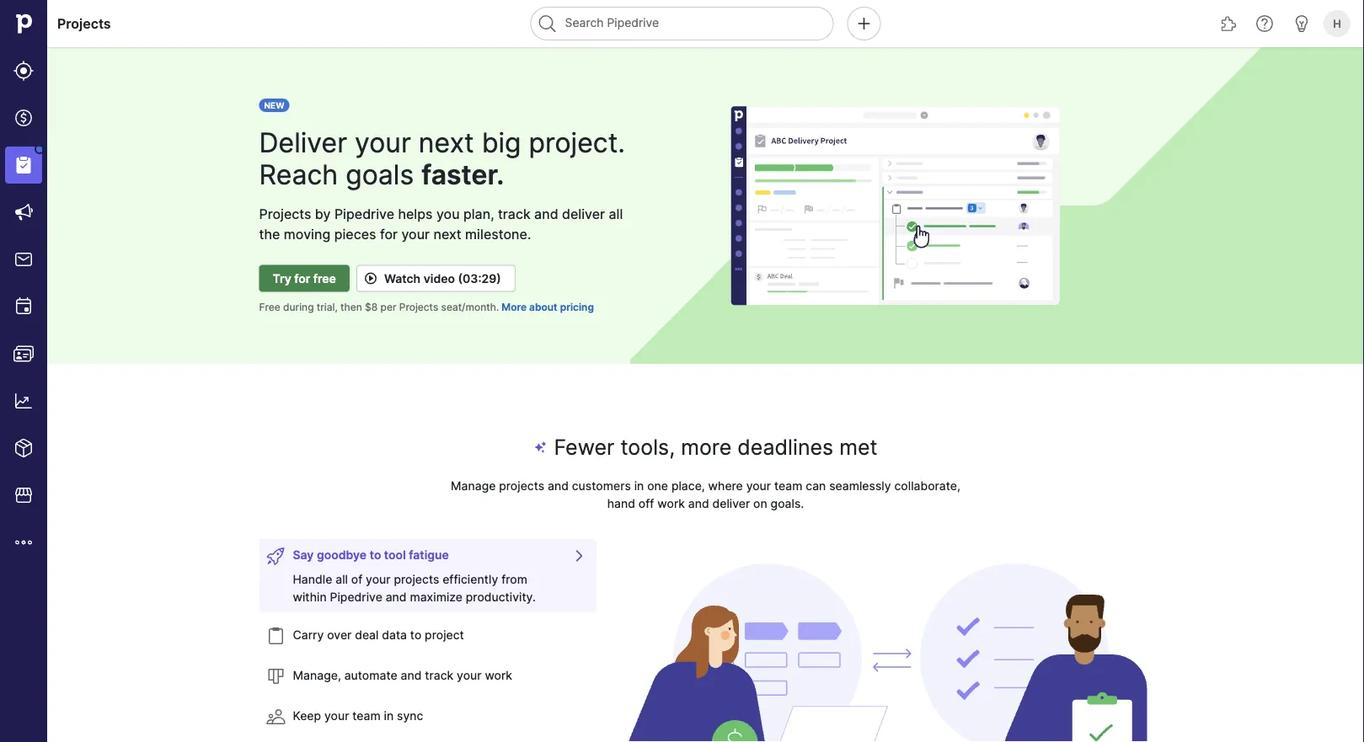 Task type: locate. For each thing, give the bounding box(es) containing it.
projects inside projects by pipedrive helps you plan, track and deliver all the moving pieces for your next milestone.
[[259, 206, 311, 223]]

goals.
[[771, 497, 804, 511]]

0 vertical spatial color secondary image
[[266, 667, 286, 687]]

to left 'tool'
[[370, 548, 381, 562]]

deliver down where
[[713, 497, 751, 511]]

projects right home image
[[57, 15, 111, 32]]

all left of
[[336, 572, 348, 587]]

track up milestone.
[[498, 206, 531, 223]]

projects
[[57, 15, 111, 32], [259, 206, 311, 223], [399, 301, 439, 313]]

0 vertical spatial color learn image
[[534, 441, 547, 454]]

Search Pipedrive field
[[531, 7, 834, 40]]

next left big
[[419, 126, 474, 159]]

and right automate
[[401, 669, 422, 683]]

automate
[[344, 669, 398, 683]]

all inside the handle all of your projects efficiently from within pipedrive and maximize productivity.
[[336, 572, 348, 587]]

projects right per
[[399, 301, 439, 313]]

team up goals.
[[775, 479, 803, 493]]

1 color secondary image from the top
[[266, 667, 286, 687]]

pipedrive down of
[[330, 590, 383, 604]]

1 horizontal spatial in
[[635, 479, 644, 493]]

efficiently
[[443, 572, 498, 587]]

in left the one
[[635, 479, 644, 493]]

work down the one
[[658, 497, 685, 511]]

0 vertical spatial for
[[380, 226, 398, 243]]

0 vertical spatial work
[[658, 497, 685, 511]]

0 vertical spatial projects
[[57, 15, 111, 32]]

fewer tools, more deadlines met
[[554, 435, 878, 460]]

0 vertical spatial deliver
[[562, 206, 605, 223]]

1 vertical spatial to
[[410, 628, 422, 642]]

in
[[635, 479, 644, 493], [384, 709, 394, 723]]

campaigns image
[[13, 202, 34, 223]]

your down the "helps"
[[402, 226, 430, 243]]

0 vertical spatial team
[[775, 479, 803, 493]]

and
[[535, 206, 559, 223], [548, 479, 569, 493], [689, 497, 710, 511], [386, 590, 407, 604], [401, 669, 422, 683]]

0 horizontal spatial team
[[353, 709, 381, 723]]

pipedrive
[[335, 206, 395, 223], [330, 590, 383, 604]]

1 horizontal spatial all
[[609, 206, 623, 223]]

0 horizontal spatial track
[[425, 669, 454, 683]]

team down automate
[[353, 709, 381, 723]]

sync
[[397, 709, 424, 723]]

by
[[315, 206, 331, 223]]

helps
[[398, 206, 433, 223]]

pipedrive up pieces
[[335, 206, 395, 223]]

carry over deal data to project
[[293, 628, 464, 642]]

color learn image left the "fewer"
[[534, 441, 547, 454]]

1 vertical spatial projects
[[259, 206, 311, 223]]

0 horizontal spatial projects
[[57, 15, 111, 32]]

0 vertical spatial in
[[635, 479, 644, 493]]

1 vertical spatial next
[[434, 226, 462, 243]]

color learn image
[[534, 441, 547, 454], [569, 546, 590, 567]]

1 horizontal spatial projects
[[499, 479, 545, 493]]

collaborate,
[[895, 479, 961, 493]]

milestone.
[[465, 226, 531, 243]]

all down project.
[[609, 206, 623, 223]]

pipedrive inside the handle all of your projects efficiently from within pipedrive and maximize productivity.
[[330, 590, 383, 604]]

(03:29)
[[458, 271, 501, 286]]

within
[[293, 590, 327, 604]]

for inside projects by pipedrive helps you plan, track and deliver all the moving pieces for your next milestone.
[[380, 226, 398, 243]]

deliver down project.
[[562, 206, 605, 223]]

color secondary image
[[266, 626, 286, 647]]

sales assistant image
[[1292, 13, 1313, 34]]

your up on
[[747, 479, 771, 493]]

try for free button
[[259, 265, 350, 292]]

faster.
[[422, 158, 505, 191]]

projects up the
[[259, 206, 311, 223]]

work inside manage projects and customers in one place, where your team can seamlessly collaborate, hand off work and deliver on goals.
[[658, 497, 685, 511]]

your up the "helps"
[[355, 126, 411, 159]]

to right data
[[410, 628, 422, 642]]

where
[[709, 479, 743, 493]]

projects inside the handle all of your projects efficiently from within pipedrive and maximize productivity.
[[394, 572, 440, 587]]

you
[[437, 206, 460, 223]]

try
[[273, 271, 292, 286]]

for right try
[[294, 271, 311, 286]]

the
[[259, 226, 280, 243]]

track down project
[[425, 669, 454, 683]]

0 vertical spatial to
[[370, 548, 381, 562]]

manage
[[451, 479, 496, 493]]

projects up maximize
[[394, 572, 440, 587]]

color secondary image for keep
[[266, 707, 286, 728]]

tools,
[[621, 435, 675, 460]]

1 horizontal spatial to
[[410, 628, 422, 642]]

0 horizontal spatial projects
[[394, 572, 440, 587]]

1 vertical spatial projects
[[394, 572, 440, 587]]

and up data
[[386, 590, 407, 604]]

0 vertical spatial projects
[[499, 479, 545, 493]]

work
[[658, 497, 685, 511], [485, 669, 513, 683]]

deliver
[[259, 126, 347, 159]]

0 horizontal spatial deliver
[[562, 206, 605, 223]]

0 vertical spatial track
[[498, 206, 531, 223]]

team
[[775, 479, 803, 493], [353, 709, 381, 723]]

1 horizontal spatial team
[[775, 479, 803, 493]]

0 vertical spatial next
[[419, 126, 474, 159]]

and left customers at the left bottom of page
[[548, 479, 569, 493]]

to
[[370, 548, 381, 562], [410, 628, 422, 642]]

track
[[498, 206, 531, 223], [425, 669, 454, 683]]

color learn image
[[266, 546, 286, 567]]

1 vertical spatial deliver
[[713, 497, 751, 511]]

your
[[355, 126, 411, 159], [402, 226, 430, 243], [747, 479, 771, 493], [366, 572, 391, 587], [457, 669, 482, 683], [325, 709, 349, 723]]

next down you
[[434, 226, 462, 243]]

for
[[380, 226, 398, 243], [294, 271, 311, 286]]

color positive image
[[361, 272, 381, 285]]

color secondary image down color secondary icon
[[266, 667, 286, 687]]

project
[[425, 628, 464, 642]]

projects
[[499, 479, 545, 493], [394, 572, 440, 587]]

place,
[[672, 479, 705, 493]]

moving
[[284, 226, 331, 243]]

projects right manage
[[499, 479, 545, 493]]

menu item
[[0, 142, 47, 189]]

keep your team in sync
[[293, 709, 424, 723]]

met
[[840, 435, 878, 460]]

free during trial, then $8 per projects seat/month. more about pricing
[[259, 301, 594, 313]]

work down the productivity.
[[485, 669, 513, 683]]

seamlessly
[[830, 479, 892, 493]]

2 color secondary image from the top
[[266, 707, 286, 728]]

1 vertical spatial all
[[336, 572, 348, 587]]

plan,
[[464, 206, 495, 223]]

0 horizontal spatial work
[[485, 669, 513, 683]]

and down place,
[[689, 497, 710, 511]]

1 vertical spatial color learn image
[[569, 546, 590, 567]]

your right of
[[366, 572, 391, 587]]

1 horizontal spatial track
[[498, 206, 531, 223]]

projects by pipedrive helps you plan, track and deliver all the moving pieces for your next milestone.
[[259, 206, 623, 243]]

more
[[681, 435, 732, 460]]

big
[[482, 126, 521, 159]]

color learn image down customers at the left bottom of page
[[569, 546, 590, 567]]

try for free
[[273, 271, 336, 286]]

0 horizontal spatial all
[[336, 572, 348, 587]]

for right pieces
[[380, 226, 398, 243]]

next
[[419, 126, 474, 159], [434, 226, 462, 243]]

and right plan,
[[535, 206, 559, 223]]

projects for projects
[[57, 15, 111, 32]]

0 vertical spatial pipedrive
[[335, 206, 395, 223]]

from
[[502, 572, 528, 587]]

1 horizontal spatial deliver
[[713, 497, 751, 511]]

project.
[[529, 126, 626, 159]]

color secondary image for manage,
[[266, 667, 286, 687]]

your inside the handle all of your projects efficiently from within pipedrive and maximize productivity.
[[366, 572, 391, 587]]

color secondary image left keep
[[266, 707, 286, 728]]

0 vertical spatial all
[[609, 206, 623, 223]]

maximize
[[410, 590, 463, 604]]

per
[[381, 301, 397, 313]]

1 vertical spatial work
[[485, 669, 513, 683]]

h
[[1334, 17, 1342, 30]]

1 vertical spatial pipedrive
[[330, 590, 383, 604]]

more image
[[13, 533, 34, 553]]

1 vertical spatial color secondary image
[[266, 707, 286, 728]]

menu
[[0, 0, 47, 743]]

1 horizontal spatial for
[[380, 226, 398, 243]]

0 horizontal spatial in
[[384, 709, 394, 723]]

color secondary image
[[266, 667, 286, 687], [266, 707, 286, 728]]

pieces
[[334, 226, 376, 243]]

1 vertical spatial for
[[294, 271, 311, 286]]

say goodbye to tool fatigue
[[293, 548, 449, 562]]

1 horizontal spatial work
[[658, 497, 685, 511]]

in left "sync"
[[384, 709, 394, 723]]

products image
[[13, 438, 34, 459]]

watch
[[384, 271, 421, 286]]

0 horizontal spatial to
[[370, 548, 381, 562]]

fewer
[[554, 435, 615, 460]]

one
[[648, 479, 669, 493]]

1 vertical spatial in
[[384, 709, 394, 723]]

keep
[[293, 709, 321, 723]]

your right keep
[[325, 709, 349, 723]]

deliver
[[562, 206, 605, 223], [713, 497, 751, 511]]

all
[[609, 206, 623, 223], [336, 572, 348, 587]]

new
[[264, 100, 285, 111]]

0 horizontal spatial for
[[294, 271, 311, 286]]

1 horizontal spatial projects
[[259, 206, 311, 223]]

2 horizontal spatial projects
[[399, 301, 439, 313]]



Task type: vqa. For each thing, say whether or not it's contained in the screenshot.
by
yes



Task type: describe. For each thing, give the bounding box(es) containing it.
1 horizontal spatial color learn image
[[569, 546, 590, 567]]

projects inside manage projects and customers in one place, where your team can seamlessly collaborate, hand off work and deliver on goals.
[[499, 479, 545, 493]]

home image
[[11, 11, 36, 36]]

of
[[351, 572, 363, 587]]

project details image
[[630, 47, 1365, 364]]

projects for projects by pipedrive helps you plan, track and deliver all the moving pieces for your next milestone.
[[259, 206, 311, 223]]

deal
[[355, 628, 379, 642]]

fatigue
[[409, 548, 449, 562]]

about
[[529, 301, 558, 313]]

your inside projects by pipedrive helps you plan, track and deliver all the moving pieces for your next milestone.
[[402, 226, 430, 243]]

watch video (03:29) button
[[357, 265, 516, 292]]

pipedrive inside projects by pipedrive helps you plan, track and deliver all the moving pieces for your next milestone.
[[335, 206, 395, 223]]

and inside projects by pipedrive helps you plan, track and deliver all the moving pieces for your next milestone.
[[535, 206, 559, 223]]

manage, automate and track your work
[[293, 669, 513, 683]]

0 horizontal spatial color learn image
[[534, 441, 547, 454]]

all inside projects by pipedrive helps you plan, track and deliver all the moving pieces for your next milestone.
[[609, 206, 623, 223]]

quick add image
[[854, 13, 875, 34]]

deadlines
[[738, 435, 834, 460]]

quick help image
[[1255, 13, 1276, 34]]

reach
[[259, 158, 338, 191]]

productivity.
[[466, 590, 536, 604]]

1 vertical spatial team
[[353, 709, 381, 723]]

customers
[[572, 479, 631, 493]]

deliver inside manage projects and customers in one place, where your team can seamlessly collaborate, hand off work and deliver on goals.
[[713, 497, 751, 511]]

data
[[382, 628, 407, 642]]

manage projects and customers in one place, where your team can seamlessly collaborate, hand off work and deliver on goals.
[[451, 479, 961, 511]]

your inside manage projects and customers in one place, where your team can seamlessly collaborate, hand off work and deliver on goals.
[[747, 479, 771, 493]]

free
[[259, 301, 281, 313]]

activities image
[[13, 297, 34, 317]]

trial,
[[317, 301, 338, 313]]

2 vertical spatial projects
[[399, 301, 439, 313]]

over
[[327, 628, 352, 642]]

h button
[[1321, 7, 1355, 40]]

deals image
[[13, 108, 34, 128]]

your down project
[[457, 669, 482, 683]]

your inside deliver your next big project. reach goals
[[355, 126, 411, 159]]

tool
[[384, 548, 406, 562]]

hand
[[608, 497, 636, 511]]

manage,
[[293, 669, 341, 683]]

pricing
[[560, 301, 594, 313]]

and inside the handle all of your projects efficiently from within pipedrive and maximize productivity.
[[386, 590, 407, 604]]

next inside projects by pipedrive helps you plan, track and deliver all the moving pieces for your next milestone.
[[434, 226, 462, 243]]

sales inbox image
[[13, 250, 34, 270]]

carry
[[293, 628, 324, 642]]

on
[[754, 497, 768, 511]]

1 vertical spatial track
[[425, 669, 454, 683]]

goals
[[346, 158, 414, 191]]

then
[[341, 301, 362, 313]]

marketplace image
[[13, 486, 34, 506]]

video
[[424, 271, 455, 286]]

$8
[[365, 301, 378, 313]]

leads image
[[13, 61, 34, 81]]

seat/month.
[[441, 301, 499, 313]]

during
[[283, 301, 314, 313]]

free
[[313, 271, 336, 286]]

in inside manage projects and customers in one place, where your team can seamlessly collaborate, hand off work and deliver on goals.
[[635, 479, 644, 493]]

off
[[639, 497, 655, 511]]

for inside button
[[294, 271, 311, 286]]

insights image
[[13, 391, 34, 411]]

handle
[[293, 572, 332, 587]]

contacts image
[[13, 344, 34, 364]]

watch video (03:29)
[[384, 271, 501, 286]]

deliver your next big project. reach goals
[[259, 126, 626, 191]]

color undefined image
[[13, 155, 34, 175]]

track inside projects by pipedrive helps you plan, track and deliver all the moving pieces for your next milestone.
[[498, 206, 531, 223]]

team inside manage projects and customers in one place, where your team can seamlessly collaborate, hand off work and deliver on goals.
[[775, 479, 803, 493]]

next inside deliver your next big project. reach goals
[[419, 126, 474, 159]]

can
[[806, 479, 826, 493]]

more
[[502, 301, 527, 313]]

deliver inside projects by pipedrive helps you plan, track and deliver all the moving pieces for your next milestone.
[[562, 206, 605, 223]]

goodbye
[[317, 548, 367, 562]]

handle all of your projects efficiently from within pipedrive and maximize productivity.
[[293, 572, 536, 604]]

say
[[293, 548, 314, 562]]



